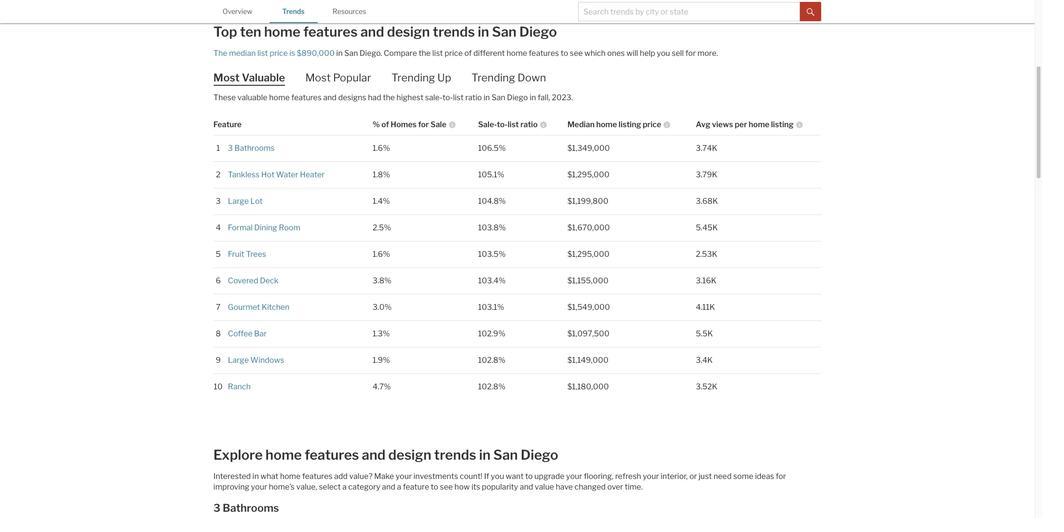 Task type: locate. For each thing, give the bounding box(es) containing it.
a left feature
[[397, 483, 401, 492]]

102.8% for $1,149,000
[[478, 356, 506, 365]]

2 horizontal spatial to
[[561, 49, 568, 58]]

1 horizontal spatial to
[[525, 472, 533, 482]]

$1,199,800
[[568, 197, 609, 206]]

1 horizontal spatial a
[[397, 483, 401, 492]]

ratio
[[465, 93, 482, 102], [521, 120, 538, 129]]

4.11k
[[696, 303, 715, 312]]

large for large lot
[[228, 197, 249, 206]]

0 vertical spatial 3
[[228, 144, 233, 153]]

1 vertical spatial 102.8%
[[478, 383, 506, 392]]

1 vertical spatial 3 bathrooms
[[213, 502, 279, 515]]

1 a from the left
[[342, 483, 347, 492]]

bathrooms down improving
[[223, 502, 279, 515]]

to- up 106.5%
[[497, 120, 508, 129]]

category
[[348, 483, 380, 492]]

trees
[[246, 250, 266, 259]]

san left diego.
[[344, 49, 358, 58]]

count!
[[460, 472, 483, 482]]

2 vertical spatial to
[[431, 483, 438, 492]]

ones
[[607, 49, 625, 58]]

overview link
[[213, 0, 262, 22]]

and up diego.
[[361, 24, 384, 40]]

0 vertical spatial for
[[686, 49, 696, 58]]

want
[[506, 472, 524, 482]]

1 vertical spatial trends
[[434, 447, 476, 464]]

trending
[[391, 71, 435, 84], [472, 71, 515, 84]]

$890,000
[[297, 49, 335, 58]]

a down add at the bottom left
[[342, 483, 347, 492]]

3 bathrooms up tankless
[[228, 144, 275, 153]]

2 most from the left
[[305, 71, 331, 84]]

san down trending down
[[492, 93, 505, 102]]

7
[[216, 303, 221, 312]]

in right $890,000
[[336, 49, 343, 58]]

1 horizontal spatial trending
[[472, 71, 515, 84]]

1 vertical spatial for
[[418, 120, 429, 129]]

0 vertical spatial large
[[228, 197, 249, 206]]

most for most popular
[[305, 71, 331, 84]]

6
[[216, 277, 221, 286]]

5
[[216, 250, 221, 259]]

0 vertical spatial to
[[561, 49, 568, 58]]

bathrooms
[[235, 144, 275, 153], [223, 502, 279, 515]]

you left sell
[[657, 49, 670, 58]]

$1,097,500
[[568, 330, 610, 339]]

0 vertical spatial to-
[[443, 93, 453, 102]]

your up have
[[566, 472, 582, 482]]

to-
[[443, 93, 453, 102], [497, 120, 508, 129]]

of left different in the left top of the page
[[464, 49, 472, 58]]

1 vertical spatial ratio
[[521, 120, 538, 129]]

1 vertical spatial see
[[440, 483, 453, 492]]

for inside interested in what home features add value? make your investments count! if you want to upgrade your flooring, refresh your interior, or just need some ideas for improving your home's value, select a category and a feature to see how its popularity and value have changed over time.
[[776, 472, 786, 482]]

tankless hot water heater
[[228, 170, 325, 180]]

1 horizontal spatial price
[[445, 49, 463, 58]]

deck
[[260, 277, 279, 286]]

1 vertical spatial of
[[382, 120, 389, 129]]

1.9%
[[373, 356, 390, 365]]

1 102.8% from the top
[[478, 356, 506, 365]]

1 horizontal spatial to-
[[497, 120, 508, 129]]

105.1%
[[478, 170, 504, 180]]

0 vertical spatial the
[[419, 49, 431, 58]]

$1,295,000 down $1,670,000
[[568, 250, 610, 259]]

ratio down fall,
[[521, 120, 538, 129]]

1.6% down %
[[373, 144, 390, 153]]

0 horizontal spatial listing
[[619, 120, 641, 129]]

ranch
[[228, 383, 251, 392]]

large left 'lot'
[[228, 197, 249, 206]]

$1,295,000 down $1,349,000
[[568, 170, 610, 180]]

and down most popular
[[323, 93, 337, 102]]

0 vertical spatial you
[[657, 49, 670, 58]]

1 vertical spatial 1.6%
[[373, 250, 390, 259]]

0 vertical spatial of
[[464, 49, 472, 58]]

1.8%
[[373, 170, 390, 180]]

3.16k
[[696, 277, 717, 286]]

1 vertical spatial you
[[491, 472, 504, 482]]

the right compare
[[419, 49, 431, 58]]

0 horizontal spatial the
[[383, 93, 395, 102]]

3 down improving
[[213, 502, 220, 515]]

trending inside button
[[391, 71, 435, 84]]

median home listing price
[[568, 120, 662, 129]]

4.7%
[[373, 383, 391, 392]]

home down the valuable
[[269, 93, 290, 102]]

1 vertical spatial the
[[383, 93, 395, 102]]

trending inside "button"
[[472, 71, 515, 84]]

price
[[270, 49, 288, 58], [445, 49, 463, 58], [643, 120, 662, 129]]

ratio up sale-
[[465, 93, 482, 102]]

diego down the trending down "button"
[[507, 93, 528, 102]]

in up if
[[479, 447, 491, 464]]

1 trending from the left
[[391, 71, 435, 84]]

most
[[213, 71, 240, 84], [305, 71, 331, 84]]

3 right 1
[[228, 144, 233, 153]]

sale
[[431, 120, 447, 129]]

the
[[213, 49, 227, 58]]

in left what
[[253, 472, 259, 482]]

most for most valuable
[[213, 71, 240, 84]]

trending up button
[[391, 70, 472, 85]]

2 large from the top
[[228, 356, 249, 365]]

its
[[472, 483, 480, 492]]

$1,349,000
[[568, 144, 610, 153]]

3 bathrooms down improving
[[213, 502, 279, 515]]

0 vertical spatial 102.8%
[[478, 356, 506, 365]]

3 up 4
[[216, 197, 221, 206]]

see left which
[[570, 49, 583, 58]]

0 vertical spatial $1,295,000
[[568, 170, 610, 180]]

2 $1,295,000 from the top
[[568, 250, 610, 259]]

add
[[334, 472, 348, 482]]

1 horizontal spatial listing
[[771, 120, 794, 129]]

most popular
[[305, 71, 371, 84]]

for left 'sale'
[[418, 120, 429, 129]]

trending for trending down
[[472, 71, 515, 84]]

diego
[[519, 24, 557, 40], [507, 93, 528, 102], [521, 447, 558, 464]]

of right %
[[382, 120, 389, 129]]

home up the 'home's'
[[280, 472, 301, 482]]

102.8% for $1,180,000
[[478, 383, 506, 392]]

tankless
[[228, 170, 260, 180]]

3
[[228, 144, 233, 153], [216, 197, 221, 206], [213, 502, 220, 515]]

design up feature
[[388, 447, 431, 464]]

in up different in the left top of the page
[[478, 24, 489, 40]]

trending up highest
[[391, 71, 435, 84]]

0 vertical spatial bathrooms
[[235, 144, 275, 153]]

1 vertical spatial diego
[[507, 93, 528, 102]]

in inside interested in what home features add value? make your investments count! if you want to upgrade your flooring, refresh your interior, or just need some ideas for improving your home's value, select a category and a feature to see how its popularity and value have changed over time.
[[253, 472, 259, 482]]

gourmet kitchen link
[[228, 303, 290, 312]]

diego up down
[[519, 24, 557, 40]]

3.52k
[[696, 383, 718, 392]]

0 horizontal spatial ratio
[[465, 93, 482, 102]]

0 vertical spatial ratio
[[465, 93, 482, 102]]

1 horizontal spatial most
[[305, 71, 331, 84]]

most down $890,000
[[305, 71, 331, 84]]

1 large from the top
[[228, 197, 249, 206]]

1 horizontal spatial see
[[570, 49, 583, 58]]

views
[[712, 120, 733, 129]]

1 vertical spatial to
[[525, 472, 533, 482]]

2 102.8% from the top
[[478, 383, 506, 392]]

explore
[[213, 447, 263, 464]]

of
[[464, 49, 472, 58], [382, 120, 389, 129]]

lot
[[251, 197, 263, 206]]

0 horizontal spatial see
[[440, 483, 453, 492]]

avg views per home listing
[[696, 120, 794, 129]]

heater
[[300, 170, 325, 180]]

if
[[484, 472, 489, 482]]

feature
[[213, 120, 242, 129]]

1 vertical spatial large
[[228, 356, 249, 365]]

large right '9'
[[228, 356, 249, 365]]

2 listing from the left
[[771, 120, 794, 129]]

0 horizontal spatial for
[[418, 120, 429, 129]]

1 1.6% from the top
[[373, 144, 390, 153]]

3 bathrooms link
[[228, 144, 275, 153]]

2 vertical spatial for
[[776, 472, 786, 482]]

0 horizontal spatial trending
[[391, 71, 435, 84]]

0 vertical spatial 1.6%
[[373, 144, 390, 153]]

you right if
[[491, 472, 504, 482]]

to- down up
[[443, 93, 453, 102]]

$1,180,000
[[568, 383, 609, 392]]

and down make
[[382, 483, 395, 492]]

diego.
[[360, 49, 382, 58]]

Search trends by city or state search field
[[578, 2, 800, 21]]

2 horizontal spatial for
[[776, 472, 786, 482]]

and down want
[[520, 483, 533, 492]]

for right sell
[[686, 49, 696, 58]]

0 horizontal spatial price
[[270, 49, 288, 58]]

$1,670,000
[[568, 223, 610, 233]]

feature
[[403, 483, 429, 492]]

to right want
[[525, 472, 533, 482]]

1 most from the left
[[213, 71, 240, 84]]

$1,295,000 for 103.5%
[[568, 250, 610, 259]]

$1,149,000
[[568, 356, 609, 365]]

0 horizontal spatial you
[[491, 472, 504, 482]]

sale-to-list ratio
[[478, 120, 538, 129]]

features up the "value,"
[[302, 472, 333, 482]]

design up compare
[[387, 24, 430, 40]]

home up the median list price is $890,000 link
[[264, 24, 301, 40]]

the median list price is $890,000 in san diego. compare the list price of different home features to see which ones will help you sell for more.
[[213, 49, 718, 58]]

0 horizontal spatial a
[[342, 483, 347, 492]]

$1,295,000
[[568, 170, 610, 180], [568, 250, 610, 259]]

submit search image
[[807, 8, 815, 16]]

the right had
[[383, 93, 395, 102]]

1.6%
[[373, 144, 390, 153], [373, 250, 390, 259]]

how
[[455, 483, 470, 492]]

trends up count!
[[434, 447, 476, 464]]

2 1.6% from the top
[[373, 250, 390, 259]]

changed
[[575, 483, 606, 492]]

to down investments
[[431, 483, 438, 492]]

for right ideas
[[776, 472, 786, 482]]

to left which
[[561, 49, 568, 58]]

see down investments
[[440, 483, 453, 492]]

1 horizontal spatial for
[[686, 49, 696, 58]]

bathrooms up tankless
[[235, 144, 275, 153]]

1 horizontal spatial of
[[464, 49, 472, 58]]

kitchen
[[262, 303, 290, 312]]

top ten home features and design trends in san diego
[[213, 24, 557, 40]]

dining
[[254, 223, 277, 233]]

102.8%
[[478, 356, 506, 365], [478, 383, 506, 392]]

1 vertical spatial $1,295,000
[[568, 250, 610, 259]]

had
[[368, 93, 381, 102]]

0 horizontal spatial to
[[431, 483, 438, 492]]

trends up the median list price is $890,000 in san diego. compare the list price of different home features to see which ones will help you sell for more.
[[433, 24, 475, 40]]

diego up the upgrade
[[521, 447, 558, 464]]

water
[[276, 170, 298, 180]]

1.3%
[[373, 330, 390, 339]]

tankless hot water heater link
[[228, 170, 325, 180]]

1 $1,295,000 from the top
[[568, 170, 610, 180]]

0 horizontal spatial most
[[213, 71, 240, 84]]

1 horizontal spatial you
[[657, 49, 670, 58]]

1.6% down the 2.5%
[[373, 250, 390, 259]]

homes
[[391, 120, 417, 129]]

2 horizontal spatial price
[[643, 120, 662, 129]]

trending down different in the left top of the page
[[472, 71, 515, 84]]

explore home features and design trends in san diego
[[213, 447, 558, 464]]

trends
[[433, 24, 475, 40], [434, 447, 476, 464]]

valuable
[[238, 93, 267, 102]]

2 trending from the left
[[472, 71, 515, 84]]

0 horizontal spatial to-
[[443, 93, 453, 102]]

and up make
[[362, 447, 386, 464]]

most valuable button
[[213, 70, 305, 85]]

most up these
[[213, 71, 240, 84]]



Task type: vqa. For each thing, say whether or not it's contained in the screenshot.


Task type: describe. For each thing, give the bounding box(es) containing it.
$1,295,000 for 105.1%
[[568, 170, 610, 180]]

gourmet
[[228, 303, 260, 312]]

home up the trending down "button"
[[507, 49, 527, 58]]

investments
[[414, 472, 458, 482]]

the median list price is $890,000 link
[[213, 49, 335, 58]]

most popular button
[[305, 70, 391, 85]]

features up down
[[529, 49, 559, 58]]

5.45k
[[696, 223, 718, 233]]

1 vertical spatial to-
[[497, 120, 508, 129]]

or
[[690, 472, 697, 482]]

your up feature
[[396, 472, 412, 482]]

sell
[[672, 49, 684, 58]]

fruit
[[228, 250, 244, 259]]

0 vertical spatial 3 bathrooms
[[228, 144, 275, 153]]

trending down button
[[472, 70, 567, 85]]

have
[[556, 483, 573, 492]]

% of homes for sale
[[373, 120, 447, 129]]

in left fall,
[[530, 93, 536, 102]]

large for large windows
[[228, 356, 249, 365]]

just
[[699, 472, 712, 482]]

price for median
[[643, 120, 662, 129]]

2023.
[[552, 93, 573, 102]]

0 vertical spatial diego
[[519, 24, 557, 40]]

time.
[[625, 483, 643, 492]]

home right median
[[596, 120, 617, 129]]

you inside interested in what home features add value? make your investments count! if you want to upgrade your flooring, refresh your interior, or just need some ideas for improving your home's value, select a category and a feature to see how its popularity and value have changed over time.
[[491, 472, 504, 482]]

help
[[640, 49, 655, 58]]

see inside interested in what home features add value? make your investments count! if you want to upgrade your flooring, refresh your interior, or just need some ideas for improving your home's value, select a category and a feature to see how its popularity and value have changed over time.
[[440, 483, 453, 492]]

in up sale-
[[484, 93, 490, 102]]

features inside interested in what home features add value? make your investments count! if you want to upgrade your flooring, refresh your interior, or just need some ideas for improving your home's value, select a category and a feature to see how its popularity and value have changed over time.
[[302, 472, 333, 482]]

3.68k
[[696, 197, 718, 206]]

large lot
[[228, 197, 263, 206]]

value
[[535, 483, 554, 492]]

formal dining room
[[228, 223, 300, 233]]

need
[[714, 472, 732, 482]]

select
[[319, 483, 341, 492]]

features up $890,000
[[303, 24, 358, 40]]

103.5%
[[478, 250, 506, 259]]

2 vertical spatial 3
[[213, 502, 220, 515]]

formal dining room link
[[228, 223, 300, 233]]

1.6% for 106.5%
[[373, 144, 390, 153]]

5.5k
[[696, 330, 713, 339]]

refresh
[[615, 472, 641, 482]]

san up want
[[493, 447, 518, 464]]

compare
[[384, 49, 417, 58]]

trends
[[282, 7, 305, 15]]

median
[[229, 49, 256, 58]]

ranch link
[[228, 383, 251, 392]]

106.5%
[[478, 144, 506, 153]]

home inside interested in what home features add value? make your investments count! if you want to upgrade your flooring, refresh your interior, or just need some ideas for improving your home's value, select a category and a feature to see how its popularity and value have changed over time.
[[280, 472, 301, 482]]

fruit trees link
[[228, 250, 266, 259]]

highest
[[397, 93, 424, 102]]

will
[[627, 49, 638, 58]]

resources
[[333, 7, 366, 15]]

valuable
[[242, 71, 285, 84]]

which
[[585, 49, 606, 58]]

some
[[734, 472, 754, 482]]

1.6% for 103.5%
[[373, 250, 390, 259]]

2 vertical spatial diego
[[521, 447, 558, 464]]

large windows link
[[228, 356, 284, 365]]

$1,155,000
[[568, 277, 609, 286]]

3.0%
[[373, 303, 392, 312]]

1 vertical spatial 3
[[216, 197, 221, 206]]

ten
[[240, 24, 261, 40]]

formal
[[228, 223, 253, 233]]

0 horizontal spatial of
[[382, 120, 389, 129]]

2.53k
[[696, 250, 718, 259]]

9
[[216, 356, 221, 365]]

room
[[279, 223, 300, 233]]

sale-
[[478, 120, 497, 129]]

down
[[518, 71, 546, 84]]

value,
[[296, 483, 317, 492]]

0 vertical spatial trends
[[433, 24, 475, 40]]

104.8%
[[478, 197, 506, 206]]

features down most popular
[[291, 93, 322, 102]]

ideas
[[755, 472, 774, 482]]

0 vertical spatial design
[[387, 24, 430, 40]]

price for the
[[270, 49, 288, 58]]

gourmet kitchen
[[228, 303, 290, 312]]

coffee
[[228, 330, 253, 339]]

home up what
[[266, 447, 302, 464]]

resources link
[[325, 0, 374, 22]]

your right refresh
[[643, 472, 659, 482]]

4
[[216, 223, 221, 233]]

different
[[474, 49, 505, 58]]

home right per
[[749, 120, 770, 129]]

more.
[[698, 49, 718, 58]]

1 listing from the left
[[619, 120, 641, 129]]

overview
[[223, 7, 252, 15]]

3.74k
[[696, 144, 718, 153]]

most valuable
[[213, 71, 285, 84]]

sale-
[[425, 93, 443, 102]]

interior,
[[661, 472, 688, 482]]

10
[[214, 383, 223, 392]]

trending for trending up
[[391, 71, 435, 84]]

interested
[[213, 472, 251, 482]]

1 vertical spatial bathrooms
[[223, 502, 279, 515]]

102.9%
[[478, 330, 506, 339]]

top
[[213, 24, 237, 40]]

2 a from the left
[[397, 483, 401, 492]]

1 vertical spatial design
[[388, 447, 431, 464]]

your down what
[[251, 483, 267, 492]]

2
[[216, 170, 221, 180]]

0 vertical spatial see
[[570, 49, 583, 58]]

1 horizontal spatial ratio
[[521, 120, 538, 129]]

designs
[[338, 93, 366, 102]]

%
[[373, 120, 380, 129]]

1 horizontal spatial the
[[419, 49, 431, 58]]

fruit trees
[[228, 250, 266, 259]]

trending up
[[391, 71, 451, 84]]

large lot link
[[228, 197, 263, 206]]

is
[[289, 49, 295, 58]]

these valuable home features and designs had the highest sale-to-list ratio in san diego in fall, 2023.
[[213, 93, 573, 102]]

make
[[374, 472, 394, 482]]

features up add at the bottom left
[[305, 447, 359, 464]]

san up different in the left top of the page
[[492, 24, 517, 40]]

popularity
[[482, 483, 518, 492]]

home's
[[269, 483, 295, 492]]

103.1%
[[478, 303, 504, 312]]



